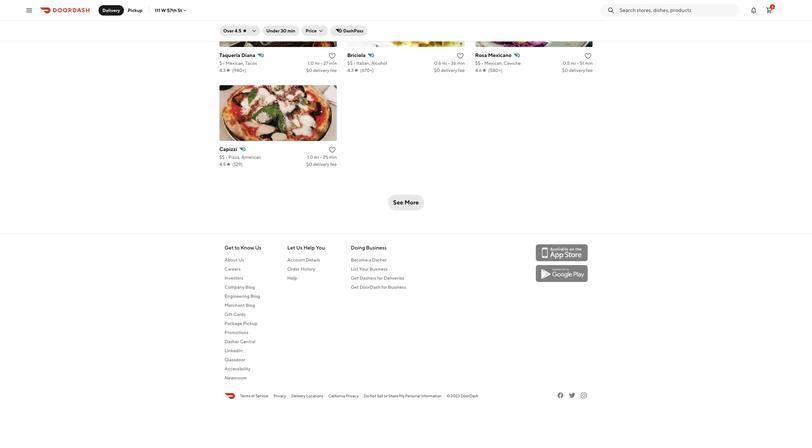 Task type: describe. For each thing, give the bounding box(es) containing it.
$​0 for briciola
[[434, 68, 440, 73]]

ceviche
[[504, 61, 521, 66]]

get for get doordash for business
[[351, 285, 359, 290]]

rosa mexicano
[[475, 52, 512, 58]]

get doordash for business
[[351, 285, 406, 290]]

under 30 min button
[[263, 26, 299, 36]]

min inside button
[[287, 28, 295, 33]]

1.0 mi • 27 min
[[308, 61, 337, 66]]

over 4.5
[[223, 28, 241, 33]]

gift
[[225, 312, 233, 317]]

dasher central link
[[225, 339, 261, 345]]

1 horizontal spatial doordash
[[461, 394, 479, 399]]

details
[[306, 258, 320, 263]]

get dashers for deliveries
[[351, 276, 404, 281]]

let us help you
[[287, 245, 325, 251]]

1.0 for taqueria diana
[[308, 61, 314, 66]]

get doordash for business link
[[351, 284, 406, 291]]

sell
[[377, 394, 383, 399]]

italian,
[[356, 61, 370, 66]]

$​0 delivery fee for capizzi
[[306, 162, 337, 167]]

2 click to add this store to your saved list image from the left
[[457, 52, 464, 60]]

become a dasher link
[[351, 257, 406, 263]]

american
[[241, 155, 261, 160]]

promotions link
[[225, 330, 261, 336]]

open menu image
[[25, 6, 33, 14]]

min for capizzi
[[329, 155, 337, 160]]

careers
[[225, 267, 241, 272]]

do not sell or share my personal information link
[[364, 393, 442, 399]]

$$ for rosa mexicano
[[475, 61, 481, 66]]

0.6 mi • 36 min
[[434, 61, 465, 66]]

become a dasher
[[351, 258, 387, 263]]

service
[[256, 394, 268, 399]]

order history link
[[287, 266, 325, 273]]

mi for briciola
[[442, 61, 447, 66]]

4.6
[[475, 68, 482, 73]]

1.0 for capizzi
[[307, 155, 313, 160]]

(670+)
[[360, 68, 374, 73]]

1 horizontal spatial us
[[255, 245, 261, 251]]

©
[[447, 394, 450, 399]]

25
[[323, 155, 328, 160]]

engineering
[[225, 294, 250, 299]]

investors
[[225, 276, 243, 281]]

under 30 min
[[266, 28, 295, 33]]

delivery for delivery
[[102, 8, 120, 13]]

or
[[384, 394, 388, 399]]

• left 51
[[577, 61, 579, 66]]

0.6
[[434, 61, 441, 66]]

accessibility
[[225, 367, 250, 372]]

merchant blog link
[[225, 302, 261, 309]]

1.0 mi • 25 min
[[307, 155, 337, 160]]

delivery for briciola
[[441, 68, 457, 73]]

57th
[[167, 8, 177, 13]]

tacos
[[245, 61, 257, 66]]

list your business link
[[351, 266, 406, 273]]

27
[[324, 61, 328, 66]]

© 2023 doordash
[[447, 394, 479, 399]]

2023
[[451, 394, 460, 399]]

2 vertical spatial business
[[388, 285, 406, 290]]

diana
[[241, 52, 255, 58]]

0 vertical spatial business
[[366, 245, 387, 251]]

account
[[287, 258, 305, 263]]

package
[[225, 321, 242, 326]]

3 button
[[763, 4, 776, 17]]

111 w 57th st button
[[155, 8, 187, 13]]

4.5 inside button
[[235, 28, 241, 33]]

get dashers for deliveries link
[[351, 275, 406, 282]]

delivery for capizzi
[[313, 162, 329, 167]]

investors link
[[225, 275, 261, 282]]

cards
[[234, 312, 246, 317]]

newsroom
[[225, 376, 247, 381]]

account details link
[[287, 257, 325, 263]]

order
[[287, 267, 300, 272]]

min for briciola
[[457, 61, 465, 66]]

blog for merchant blog
[[246, 303, 255, 308]]

terms of service link
[[240, 393, 268, 399]]

click to add this store to your saved list image
[[329, 146, 336, 154]]

about us
[[225, 258, 244, 263]]

2 items, open order cart image
[[766, 6, 773, 14]]

mexican, for mexicano
[[484, 61, 503, 66]]

do
[[364, 394, 369, 399]]

$​0 delivery fee for rosa mexicano
[[562, 68, 593, 73]]

• down rosa
[[482, 61, 484, 66]]

locations
[[306, 394, 323, 399]]

dasher inside become a dasher link
[[372, 258, 387, 263]]

company
[[225, 285, 245, 290]]

0.5
[[563, 61, 570, 66]]

(580+)
[[488, 68, 503, 73]]

• left 36 at the top right
[[448, 61, 450, 66]]

0.5 mi • 51 min
[[563, 61, 593, 66]]

(940+)
[[232, 68, 246, 73]]

notification bell image
[[750, 6, 758, 14]]

$​0 for capizzi
[[306, 162, 312, 167]]

4.3 for briciola
[[347, 68, 354, 73]]

3
[[772, 5, 774, 9]]

111
[[155, 8, 160, 13]]

share
[[388, 394, 398, 399]]

engineering blog link
[[225, 293, 261, 300]]

• left 25
[[320, 155, 322, 160]]

doing business
[[351, 245, 387, 251]]

see more
[[393, 199, 419, 206]]

delivery locations
[[291, 394, 323, 399]]

click to add this store to your saved list image for diana
[[329, 52, 336, 60]]

package pickup
[[225, 321, 258, 326]]

1 horizontal spatial pickup
[[243, 321, 258, 326]]

delivery button
[[99, 5, 124, 15]]

terms
[[240, 394, 251, 399]]

california privacy
[[328, 394, 359, 399]]

fee for capizzi
[[330, 162, 337, 167]]

about us link
[[225, 257, 261, 263]]

for for doordash
[[381, 285, 387, 290]]

newsroom link
[[225, 375, 261, 381]]



Task type: locate. For each thing, give the bounding box(es) containing it.
0 vertical spatial doordash
[[360, 285, 381, 290]]

0 horizontal spatial 4.3
[[219, 68, 226, 73]]

1 horizontal spatial mexican,
[[484, 61, 503, 66]]

of
[[251, 394, 255, 399]]

$$ for briciola
[[347, 61, 353, 66]]

delivery left pickup button
[[102, 8, 120, 13]]

4.5
[[235, 28, 241, 33], [219, 162, 226, 167]]

get for get to know us
[[225, 245, 234, 251]]

min right 36 at the top right
[[457, 61, 465, 66]]

1.0 left 27 at the left of the page
[[308, 61, 314, 66]]

business
[[366, 245, 387, 251], [370, 267, 388, 272], [388, 285, 406, 290]]

blog for company blog
[[246, 285, 255, 290]]

mexicano
[[488, 52, 512, 58]]

1 horizontal spatial click to add this store to your saved list image
[[457, 52, 464, 60]]

4.5 right over
[[235, 28, 241, 33]]

2 vertical spatial get
[[351, 285, 359, 290]]

fee for rosa mexicano
[[586, 68, 593, 73]]

pickup button
[[124, 5, 146, 15]]

2 horizontal spatial $$
[[475, 61, 481, 66]]

0 vertical spatial for
[[377, 276, 383, 281]]

delivery left the "locations"
[[291, 394, 306, 399]]

$​0 delivery fee down 0.5 mi • 51 min
[[562, 68, 593, 73]]

$$ • italian, alcohol
[[347, 61, 387, 66]]

(129)
[[233, 162, 243, 167]]

about
[[225, 258, 238, 263]]

us right let
[[296, 245, 303, 251]]

min right 30
[[287, 28, 295, 33]]

linkedin link
[[225, 348, 261, 354]]

help left you
[[304, 245, 315, 251]]

not
[[370, 394, 376, 399]]

fee for taqueria diana
[[330, 68, 337, 73]]

click to add this store to your saved list image up the 1.0 mi • 27 min
[[329, 52, 336, 60]]

dasher inside dasher central link
[[225, 339, 239, 344]]

privacy link
[[274, 393, 286, 399]]

mi for taqueria diana
[[315, 61, 320, 66]]

2 horizontal spatial click to add this store to your saved list image
[[585, 52, 592, 60]]

fee down 1.0 mi • 25 min
[[330, 162, 337, 167]]

dashpass button
[[330, 26, 367, 36]]

Store search: begin typing to search for stores available on DoorDash text field
[[620, 7, 736, 14]]

order history
[[287, 267, 315, 272]]

0 horizontal spatial $$
[[219, 155, 225, 160]]

1 mexican, from the left
[[226, 61, 244, 66]]

under
[[266, 28, 280, 33]]

gift cards link
[[225, 311, 261, 318]]

company blog
[[225, 285, 255, 290]]

mexican,
[[226, 61, 244, 66], [484, 61, 503, 66]]

1 horizontal spatial privacy
[[346, 394, 359, 399]]

0 horizontal spatial privacy
[[274, 394, 286, 399]]

$$ down capizzi at the top
[[219, 155, 225, 160]]

let
[[287, 245, 295, 251]]

0 vertical spatial delivery
[[102, 8, 120, 13]]

1 vertical spatial for
[[381, 285, 387, 290]]

list your business
[[351, 267, 388, 272]]

mexican, down taqueria diana
[[226, 61, 244, 66]]

list
[[351, 267, 358, 272]]

4.3
[[219, 68, 226, 73], [347, 68, 354, 73]]

1 vertical spatial help
[[287, 276, 297, 281]]

dashers
[[360, 276, 376, 281]]

promotions
[[225, 330, 248, 335]]

$​0 down 1.0 mi • 25 min
[[306, 162, 312, 167]]

• down briciola
[[354, 61, 356, 66]]

over
[[223, 28, 234, 33]]

deliveries
[[384, 276, 404, 281]]

fee down the 1.0 mi • 27 min
[[330, 68, 337, 73]]

2 horizontal spatial us
[[296, 245, 303, 251]]

fee down 0.6 mi • 36 min
[[458, 68, 465, 73]]

delivery down 0.6 mi • 36 min
[[441, 68, 457, 73]]

doordash on instagram image
[[580, 392, 588, 400]]

doordash on twitter image
[[568, 392, 576, 400]]

mexican, up (580+)
[[484, 61, 503, 66]]

1 vertical spatial 4.5
[[219, 162, 226, 167]]

price button
[[302, 26, 328, 36]]

1 vertical spatial dasher
[[225, 339, 239, 344]]

min down click to add this store to your saved list icon
[[329, 155, 337, 160]]

delivery for taqueria diana
[[313, 68, 329, 73]]

min right 27 at the left of the page
[[329, 61, 337, 66]]

1.0 left 25
[[307, 155, 313, 160]]

delivery for rosa mexicano
[[569, 68, 585, 73]]

company blog link
[[225, 284, 261, 291]]

1 privacy from the left
[[274, 394, 286, 399]]

to
[[235, 245, 240, 251]]

$$ down briciola
[[347, 61, 353, 66]]

0 horizontal spatial help
[[287, 276, 297, 281]]

• left 27 at the left of the page
[[321, 61, 323, 66]]

blog down engineering blog link
[[246, 303, 255, 308]]

$​0 delivery fee down the 1.0 mi • 27 min
[[306, 68, 337, 73]]

mi right the 0.6 on the right of page
[[442, 61, 447, 66]]

doing
[[351, 245, 365, 251]]

1 vertical spatial get
[[351, 276, 359, 281]]

my
[[399, 394, 405, 399]]

2 4.3 from the left
[[347, 68, 354, 73]]

privacy right service
[[274, 394, 286, 399]]

0 vertical spatial 4.5
[[235, 28, 241, 33]]

for down get dashers for deliveries link
[[381, 285, 387, 290]]

briciola
[[347, 52, 366, 58]]

$ • mexican, tacos
[[219, 61, 257, 66]]

glassdoor link
[[225, 357, 261, 363]]

click to add this store to your saved list image
[[329, 52, 336, 60], [457, 52, 464, 60], [585, 52, 592, 60]]

1 vertical spatial 1.0
[[307, 155, 313, 160]]

mi left 27 at the left of the page
[[315, 61, 320, 66]]

• right $
[[223, 61, 225, 66]]

get for get dashers for deliveries
[[351, 276, 359, 281]]

4.3 down briciola
[[347, 68, 354, 73]]

click to add this store to your saved list image for mexicano
[[585, 52, 592, 60]]

1.0
[[308, 61, 314, 66], [307, 155, 313, 160]]

taqueria diana
[[219, 52, 255, 58]]

pickup inside button
[[128, 8, 142, 13]]

0 horizontal spatial pickup
[[128, 8, 142, 13]]

rosa
[[475, 52, 487, 58]]

1 horizontal spatial 4.3
[[347, 68, 354, 73]]

california privacy link
[[328, 393, 359, 399]]

careers link
[[225, 266, 261, 273]]

price
[[306, 28, 317, 33]]

$​0 down the 1.0 mi • 27 min
[[306, 68, 312, 73]]

1 horizontal spatial 4.5
[[235, 28, 241, 33]]

california
[[328, 394, 345, 399]]

us right know
[[255, 245, 261, 251]]

dashpass
[[343, 28, 364, 33]]

0 vertical spatial dasher
[[372, 258, 387, 263]]

delivery for delivery locations
[[291, 394, 306, 399]]

2 privacy from the left
[[346, 394, 359, 399]]

min
[[287, 28, 295, 33], [329, 61, 337, 66], [457, 61, 465, 66], [585, 61, 593, 66], [329, 155, 337, 160]]

glassdoor
[[225, 357, 245, 363]]

$​0 delivery fee down 0.6 mi • 36 min
[[434, 68, 465, 73]]

2 mexican, from the left
[[484, 61, 503, 66]]

pizza,
[[228, 155, 240, 160]]

know
[[241, 245, 254, 251]]

3 click to add this store to your saved list image from the left
[[585, 52, 592, 60]]

click to add this store to your saved list image up 0.6 mi • 36 min
[[457, 52, 464, 60]]

min for taqueria diana
[[329, 61, 337, 66]]

1 vertical spatial blog
[[251, 294, 260, 299]]

see more button
[[388, 195, 424, 211]]

for for dashers
[[377, 276, 383, 281]]

111 w 57th st
[[155, 8, 182, 13]]

over 4.5 button
[[219, 26, 260, 36]]

$$ • pizza, american
[[219, 155, 261, 160]]

pickup down gift cards link
[[243, 321, 258, 326]]

min right 51
[[585, 61, 593, 66]]

business up get dashers for deliveries link
[[370, 267, 388, 272]]

doordash right 2023
[[461, 394, 479, 399]]

business down deliveries at the bottom left of page
[[388, 285, 406, 290]]

1 vertical spatial doordash
[[461, 394, 479, 399]]

0 vertical spatial get
[[225, 245, 234, 251]]

mi for rosa mexicano
[[571, 61, 576, 66]]

0 vertical spatial pickup
[[128, 8, 142, 13]]

do not sell or share my personal information
[[364, 394, 442, 399]]

0 horizontal spatial 4.5
[[219, 162, 226, 167]]

pickup left "111"
[[128, 8, 142, 13]]

1 vertical spatial pickup
[[243, 321, 258, 326]]

you
[[316, 245, 325, 251]]

us
[[255, 245, 261, 251], [296, 245, 303, 251], [239, 258, 244, 263]]

4.5 left (129)
[[219, 162, 226, 167]]

0 vertical spatial blog
[[246, 285, 255, 290]]

accessibility link
[[225, 366, 261, 372]]

us up the careers link
[[239, 258, 244, 263]]

delivery down 1.0 mi • 25 min
[[313, 162, 329, 167]]

4.3 for taqueria diana
[[219, 68, 226, 73]]

mi left 25
[[314, 155, 319, 160]]

central
[[240, 339, 256, 344]]

1 click to add this store to your saved list image from the left
[[329, 52, 336, 60]]

click to add this store to your saved list image up 0.5 mi • 51 min
[[585, 52, 592, 60]]

1 4.3 from the left
[[219, 68, 226, 73]]

delivery inside "delivery locations" link
[[291, 394, 306, 399]]

fee down 0.5 mi • 51 min
[[586, 68, 593, 73]]

$$ • mexican, ceviche
[[475, 61, 521, 66]]

0 horizontal spatial delivery
[[102, 8, 120, 13]]

51
[[580, 61, 584, 66]]

business up become a dasher link
[[366, 245, 387, 251]]

$​0 for taqueria diana
[[306, 68, 312, 73]]

$​0 delivery fee down 1.0 mi • 25 min
[[306, 162, 337, 167]]

help
[[304, 245, 315, 251], [287, 276, 297, 281]]

1 vertical spatial business
[[370, 267, 388, 272]]

0 vertical spatial 1.0
[[308, 61, 314, 66]]

1 horizontal spatial delivery
[[291, 394, 306, 399]]

$$ for capizzi
[[219, 155, 225, 160]]

for up "get doordash for business"
[[377, 276, 383, 281]]

personal
[[405, 394, 421, 399]]

1 horizontal spatial help
[[304, 245, 315, 251]]

delivery locations link
[[291, 393, 323, 399]]

delivery down 0.5 mi • 51 min
[[569, 68, 585, 73]]

$​0 for rosa mexicano
[[562, 68, 568, 73]]

$​0 down the 0.5
[[562, 68, 568, 73]]

mi for capizzi
[[314, 155, 319, 160]]

delivery inside delivery button
[[102, 8, 120, 13]]

st
[[178, 8, 182, 13]]

blog down company blog link
[[251, 294, 260, 299]]

w
[[161, 8, 166, 13]]

account details
[[287, 258, 320, 263]]

doordash on facebook image
[[557, 392, 564, 400]]

$$ up 4.6
[[475, 61, 481, 66]]

2 vertical spatial blog
[[246, 303, 255, 308]]

dasher up 'linkedin'
[[225, 339, 239, 344]]

us for about us
[[239, 258, 244, 263]]

0 horizontal spatial mexican,
[[226, 61, 244, 66]]

1 horizontal spatial dasher
[[372, 258, 387, 263]]

1 vertical spatial delivery
[[291, 394, 306, 399]]

for
[[377, 276, 383, 281], [381, 285, 387, 290]]

delivery
[[102, 8, 120, 13], [291, 394, 306, 399]]

doordash down dashers
[[360, 285, 381, 290]]

dasher central
[[225, 339, 256, 344]]

information
[[421, 394, 442, 399]]

0 horizontal spatial us
[[239, 258, 244, 263]]

mexican, for diana
[[226, 61, 244, 66]]

gift cards
[[225, 312, 246, 317]]

alcohol
[[371, 61, 387, 66]]

capizzi
[[219, 146, 237, 153]]

privacy left do
[[346, 394, 359, 399]]

more
[[405, 199, 419, 206]]

fee
[[330, 68, 337, 73], [458, 68, 465, 73], [586, 68, 593, 73], [330, 162, 337, 167]]

4.3 down $
[[219, 68, 226, 73]]

help down order
[[287, 276, 297, 281]]

$​0 delivery fee for taqueria diana
[[306, 68, 337, 73]]

$​0 delivery fee for briciola
[[434, 68, 465, 73]]

0 vertical spatial help
[[304, 245, 315, 251]]

$$
[[347, 61, 353, 66], [475, 61, 481, 66], [219, 155, 225, 160]]

blog for engineering blog
[[251, 294, 260, 299]]

dasher up list your business link
[[372, 258, 387, 263]]

fee for briciola
[[458, 68, 465, 73]]

1 horizontal spatial $$
[[347, 61, 353, 66]]

us for let us help you
[[296, 245, 303, 251]]

0 horizontal spatial click to add this store to your saved list image
[[329, 52, 336, 60]]

get to know us
[[225, 245, 261, 251]]

blog down investors link
[[246, 285, 255, 290]]

merchant
[[225, 303, 245, 308]]

merchant blog
[[225, 303, 255, 308]]

mi right the 0.5
[[571, 61, 576, 66]]

taqueria
[[219, 52, 240, 58]]

• left pizza,
[[226, 155, 228, 160]]

0 horizontal spatial dasher
[[225, 339, 239, 344]]

0 horizontal spatial doordash
[[360, 285, 381, 290]]

delivery down the 1.0 mi • 27 min
[[313, 68, 329, 73]]

$
[[219, 61, 222, 66]]

min for rosa mexicano
[[585, 61, 593, 66]]

$​0 down the 0.6 on the right of page
[[434, 68, 440, 73]]

see
[[393, 199, 403, 206]]



Task type: vqa. For each thing, say whether or not it's contained in the screenshot.
Add item to cart image associated with CHICKEN & SHRIMP Image
no



